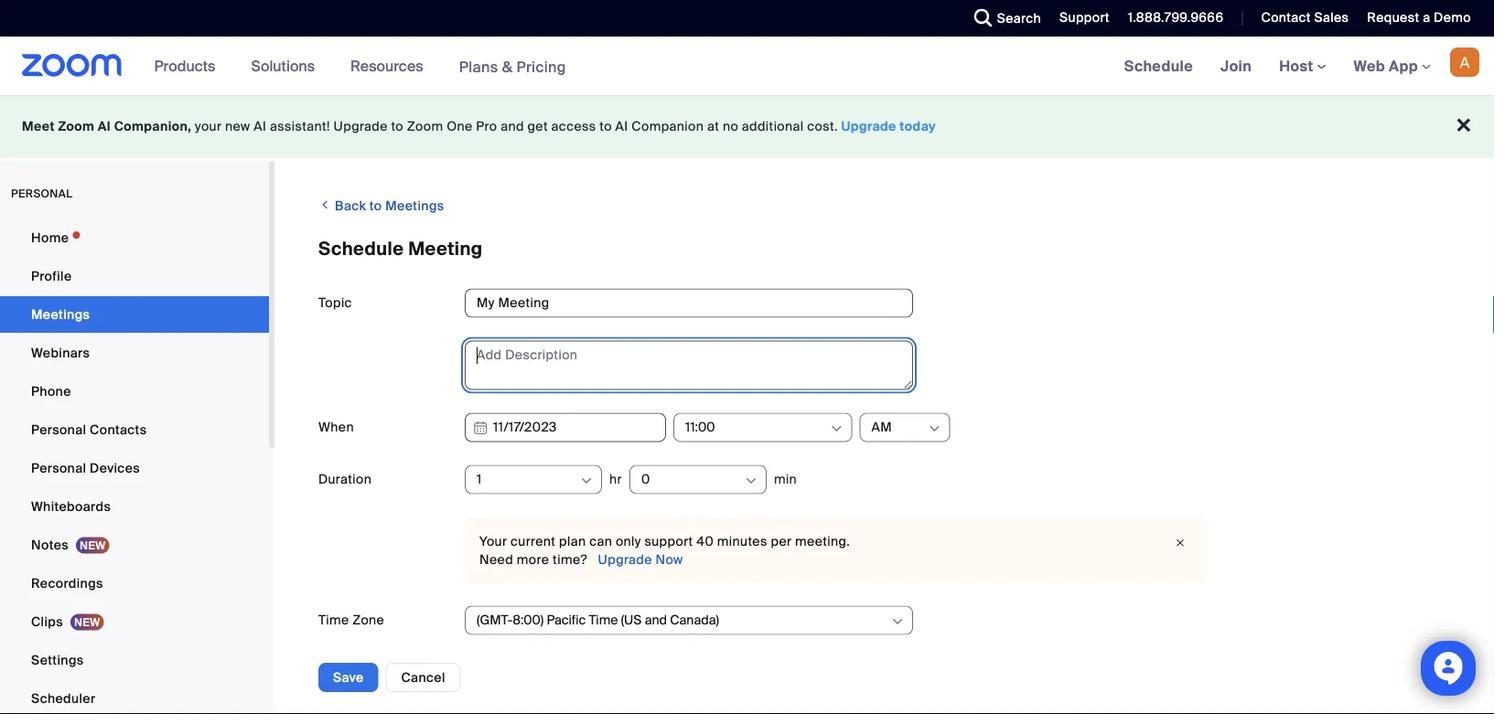 Task type: locate. For each thing, give the bounding box(es) containing it.
request a demo
[[1368, 9, 1472, 26]]

upgrade down only
[[598, 552, 653, 569]]

to
[[391, 118, 404, 135], [600, 118, 612, 135], [370, 198, 382, 215]]

personal
[[31, 422, 86, 439], [31, 460, 86, 477]]

ai
[[98, 118, 111, 135], [254, 118, 267, 135], [616, 118, 629, 135]]

zone
[[353, 612, 385, 629]]

get
[[528, 118, 548, 135]]

host
[[1280, 56, 1318, 76]]

plans
[[459, 57, 499, 76]]

schedule down back at the left top of page
[[319, 238, 404, 261]]

schedule meeting
[[319, 238, 483, 261]]

products
[[154, 56, 216, 76]]

personal up whiteboards
[[31, 460, 86, 477]]

profile picture image
[[1451, 48, 1480, 77]]

more
[[517, 552, 550, 569]]

meetings up schedule meeting
[[386, 198, 444, 215]]

am button
[[872, 414, 927, 442]]

1 horizontal spatial zoom
[[407, 118, 443, 135]]

need
[[480, 552, 514, 569]]

at
[[708, 118, 720, 135]]

personal devices
[[31, 460, 140, 477]]

personal down phone
[[31, 422, 86, 439]]

app
[[1390, 56, 1419, 76]]

1 button
[[477, 466, 579, 494]]

to right back at the left top of page
[[370, 198, 382, 215]]

meetings navigation
[[1111, 37, 1495, 97]]

sales
[[1315, 9, 1350, 26]]

support
[[1060, 9, 1110, 26]]

a
[[1424, 9, 1431, 26]]

1 zoom from the left
[[58, 118, 95, 135]]

contact sales
[[1262, 9, 1350, 26]]

ai right new
[[254, 118, 267, 135]]

meetings
[[386, 198, 444, 215], [31, 306, 90, 323]]

support
[[645, 533, 693, 550]]

clips link
[[0, 604, 269, 641]]

zoom
[[58, 118, 95, 135], [407, 118, 443, 135]]

2 zoom from the left
[[407, 118, 443, 135]]

join
[[1221, 56, 1253, 76]]

zoom right meet
[[58, 118, 95, 135]]

schedule
[[1125, 56, 1194, 76], [319, 238, 404, 261]]

meet zoom ai companion, footer
[[0, 95, 1495, 158]]

ai left companion on the left
[[616, 118, 629, 135]]

1 personal from the top
[[31, 422, 86, 439]]

0 horizontal spatial ai
[[98, 118, 111, 135]]

upgrade down the product information navigation
[[334, 118, 388, 135]]

meeting
[[409, 238, 483, 261]]

personal devices link
[[0, 450, 269, 487]]

1 horizontal spatial schedule
[[1125, 56, 1194, 76]]

3 ai from the left
[[616, 118, 629, 135]]

schedule for schedule
[[1125, 56, 1194, 76]]

save
[[333, 670, 364, 687]]

personal menu menu
[[0, 220, 269, 715]]

pricing
[[517, 57, 567, 76]]

web app button
[[1354, 56, 1432, 76]]

schedule inside the "meetings" 'navigation'
[[1125, 56, 1194, 76]]

2 personal from the top
[[31, 460, 86, 477]]

zoom logo image
[[22, 54, 122, 77]]

1 vertical spatial personal
[[31, 460, 86, 477]]

1 horizontal spatial upgrade
[[598, 552, 653, 569]]

0 vertical spatial meetings
[[386, 198, 444, 215]]

1.888.799.9666
[[1129, 9, 1224, 26]]

current
[[511, 533, 556, 550]]

demo
[[1435, 9, 1472, 26]]

personal for personal devices
[[31, 460, 86, 477]]

solutions button
[[251, 37, 323, 95]]

host button
[[1280, 56, 1327, 76]]

companion
[[632, 118, 704, 135]]

0 vertical spatial schedule
[[1125, 56, 1194, 76]]

2 horizontal spatial ai
[[616, 118, 629, 135]]

cost.
[[808, 118, 838, 135]]

upgrade
[[334, 118, 388, 135], [842, 118, 897, 135], [598, 552, 653, 569]]

1 horizontal spatial ai
[[254, 118, 267, 135]]

zoom left one
[[407, 118, 443, 135]]

to right access
[[600, 118, 612, 135]]

0 horizontal spatial meetings
[[31, 306, 90, 323]]

topic
[[319, 295, 352, 312]]

min
[[774, 471, 798, 488]]

to down the resources dropdown button
[[391, 118, 404, 135]]

personal
[[11, 187, 73, 201]]

request a demo link
[[1354, 0, 1495, 37], [1368, 9, 1472, 26]]

time
[[319, 612, 349, 629]]

contact sales link
[[1248, 0, 1354, 37], [1262, 9, 1350, 26]]

select time zone text field
[[477, 607, 890, 635]]

upgrade now link
[[595, 552, 684, 569]]

profile
[[31, 268, 72, 285]]

request
[[1368, 9, 1420, 26]]

plans & pricing link
[[459, 57, 567, 76], [459, 57, 567, 76]]

0 vertical spatial personal
[[31, 422, 86, 439]]

banner containing products
[[0, 37, 1495, 97]]

personal for personal contacts
[[31, 422, 86, 439]]

clips
[[31, 614, 63, 631]]

when
[[319, 419, 354, 436]]

left image
[[319, 196, 332, 214]]

1.888.799.9666 button
[[1115, 0, 1229, 37], [1129, 9, 1224, 26]]

support link
[[1046, 0, 1115, 37], [1060, 9, 1110, 26]]

contact
[[1262, 9, 1312, 26]]

schedule for schedule meeting
[[319, 238, 404, 261]]

cancel
[[401, 670, 446, 687]]

schedule down 1.888.799.9666
[[1125, 56, 1194, 76]]

1 vertical spatial schedule
[[319, 238, 404, 261]]

upgrade right cost.
[[842, 118, 897, 135]]

ai left companion, at the top left of the page
[[98, 118, 111, 135]]

one
[[447, 118, 473, 135]]

banner
[[0, 37, 1495, 97]]

0 horizontal spatial schedule
[[319, 238, 404, 261]]

1.888.799.9666 button up schedule link
[[1129, 9, 1224, 26]]

meetings up webinars at the left of the page
[[31, 306, 90, 323]]

personal contacts
[[31, 422, 147, 439]]

close image
[[1170, 534, 1192, 552]]

per
[[771, 533, 792, 550]]

new
[[225, 118, 250, 135]]

time?
[[553, 552, 588, 569]]

1 vertical spatial meetings
[[31, 306, 90, 323]]

0 horizontal spatial zoom
[[58, 118, 95, 135]]

show options image
[[830, 422, 845, 436], [928, 422, 942, 436], [744, 474, 759, 488], [891, 615, 905, 629]]

product information navigation
[[141, 37, 580, 97]]

1 horizontal spatial to
[[391, 118, 404, 135]]

Add Description text field
[[465, 341, 914, 390]]

back to meetings link
[[319, 190, 444, 221]]



Task type: vqa. For each thing, say whether or not it's contained in the screenshot.
"Schedule" corresponding to Schedule
yes



Task type: describe. For each thing, give the bounding box(es) containing it.
scheduler
[[31, 691, 96, 708]]

pro
[[476, 118, 498, 135]]

home
[[31, 229, 69, 246]]

back
[[335, 198, 366, 215]]

your
[[480, 533, 507, 550]]

am
[[872, 419, 893, 436]]

When text field
[[465, 413, 666, 443]]

your current plan can only support 40 minutes per meeting. need more time? upgrade now
[[480, 533, 851, 569]]

now
[[656, 552, 684, 569]]

duration
[[319, 471, 372, 488]]

1.888.799.9666 button up join
[[1115, 0, 1229, 37]]

products button
[[154, 37, 224, 95]]

whiteboards link
[[0, 489, 269, 525]]

can
[[590, 533, 613, 550]]

whiteboards
[[31, 498, 111, 515]]

phone link
[[0, 374, 269, 410]]

personal contacts link
[[0, 412, 269, 449]]

no
[[723, 118, 739, 135]]

devices
[[90, 460, 140, 477]]

access
[[552, 118, 596, 135]]

search button
[[961, 0, 1046, 37]]

solutions
[[251, 56, 315, 76]]

0 horizontal spatial to
[[370, 198, 382, 215]]

schedule link
[[1111, 37, 1208, 95]]

2 horizontal spatial to
[[600, 118, 612, 135]]

select start time text field
[[686, 414, 829, 442]]

time zone
[[319, 612, 385, 629]]

settings link
[[0, 643, 269, 679]]

recordings link
[[0, 566, 269, 602]]

1
[[477, 471, 482, 488]]

resources button
[[351, 37, 432, 95]]

upgrade inside your current plan can only support 40 minutes per meeting. need more time? upgrade now
[[598, 552, 653, 569]]

search
[[998, 10, 1042, 27]]

back to meetings
[[332, 198, 444, 215]]

meet
[[22, 118, 55, 135]]

your
[[195, 118, 222, 135]]

notes
[[31, 537, 69, 554]]

upgrade today link
[[842, 118, 937, 135]]

home link
[[0, 220, 269, 256]]

only
[[616, 533, 641, 550]]

phone
[[31, 383, 71, 400]]

meetings link
[[0, 297, 269, 333]]

scheduler link
[[0, 681, 269, 715]]

meet zoom ai companion, your new ai assistant! upgrade to zoom one pro and get access to ai companion at no additional cost. upgrade today
[[22, 118, 937, 135]]

additional
[[742, 118, 804, 135]]

40
[[697, 533, 714, 550]]

minutes
[[718, 533, 768, 550]]

0 horizontal spatial upgrade
[[334, 118, 388, 135]]

plan
[[559, 533, 586, 550]]

1 ai from the left
[[98, 118, 111, 135]]

0
[[642, 471, 651, 488]]

meetings inside personal menu menu
[[31, 306, 90, 323]]

companion,
[[114, 118, 192, 135]]

1 horizontal spatial meetings
[[386, 198, 444, 215]]

webinars link
[[0, 335, 269, 372]]

2 horizontal spatial upgrade
[[842, 118, 897, 135]]

2 ai from the left
[[254, 118, 267, 135]]

cancel button
[[386, 664, 461, 693]]

settings
[[31, 652, 84, 669]]

web app
[[1354, 56, 1419, 76]]

plans & pricing
[[459, 57, 567, 76]]

0 button
[[642, 466, 743, 494]]

webinars
[[31, 345, 90, 362]]

hr
[[610, 471, 622, 488]]

recordings
[[31, 575, 103, 592]]

save button
[[319, 664, 379, 693]]

join link
[[1208, 37, 1266, 95]]

resources
[[351, 56, 424, 76]]

show options image
[[579, 474, 594, 488]]

contacts
[[90, 422, 147, 439]]

meeting.
[[796, 533, 851, 550]]

notes link
[[0, 527, 269, 564]]

today
[[900, 118, 937, 135]]

Topic text field
[[465, 289, 914, 318]]

web
[[1354, 56, 1386, 76]]

&
[[502, 57, 513, 76]]



